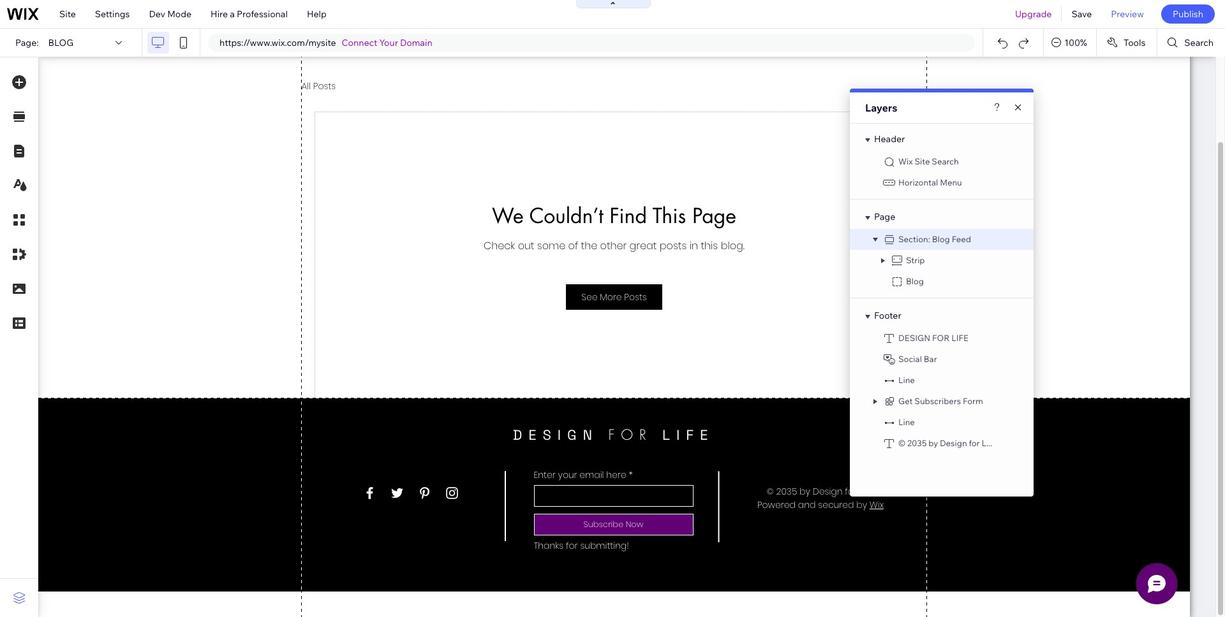 Task type: vqa. For each thing, say whether or not it's contained in the screenshot.
Icon
no



Task type: locate. For each thing, give the bounding box(es) containing it.
100% button
[[1044, 29, 1096, 57]]

1 vertical spatial line
[[898, 417, 915, 428]]

bar
[[924, 354, 937, 364]]

feed
[[952, 234, 971, 244]]

dev
[[149, 8, 165, 20]]

1 horizontal spatial blog
[[932, 234, 950, 244]]

connect
[[342, 37, 377, 48]]

0 horizontal spatial blog
[[906, 276, 924, 286]]

0 vertical spatial line
[[898, 375, 915, 385]]

l...
[[982, 438, 992, 449]]

design for
[[898, 333, 950, 343]]

site up blog
[[59, 8, 76, 20]]

tools button
[[1097, 29, 1157, 57]]

100%
[[1064, 37, 1087, 48]]

section: blog feed
[[898, 234, 971, 244]]

0 vertical spatial blog
[[932, 234, 950, 244]]

line up the get
[[898, 375, 915, 385]]

1 vertical spatial search
[[932, 156, 959, 167]]

get subscribers form
[[898, 396, 983, 406]]

blog down the strip
[[906, 276, 924, 286]]

horizontal menu
[[898, 177, 962, 188]]

subscribers
[[915, 396, 961, 406]]

line down the get
[[898, 417, 915, 428]]

a
[[230, 8, 235, 20]]

layers
[[865, 101, 897, 114]]

social bar
[[898, 354, 937, 364]]

tools
[[1124, 37, 1146, 48]]

1 horizontal spatial search
[[1184, 37, 1214, 48]]

2035
[[907, 438, 927, 449]]

search button
[[1158, 29, 1225, 57]]

1 vertical spatial blog
[[906, 276, 924, 286]]

https://www.wix.com/mysite connect your domain
[[219, 37, 432, 48]]

your
[[379, 37, 398, 48]]

dev mode
[[149, 8, 191, 20]]

blog left feed
[[932, 234, 950, 244]]

blog
[[932, 234, 950, 244], [906, 276, 924, 286]]

site
[[59, 8, 76, 20], [915, 156, 930, 167]]

site right wix
[[915, 156, 930, 167]]

line
[[898, 375, 915, 385], [898, 417, 915, 428]]

social
[[898, 354, 922, 364]]

0 vertical spatial site
[[59, 8, 76, 20]]

settings
[[95, 8, 130, 20]]

get
[[898, 396, 913, 406]]

0 horizontal spatial search
[[932, 156, 959, 167]]

preview button
[[1102, 0, 1154, 28]]

life
[[952, 333, 968, 343]]

blog
[[48, 37, 73, 48]]

search down publish "button"
[[1184, 37, 1214, 48]]

search
[[1184, 37, 1214, 48], [932, 156, 959, 167]]

form
[[963, 396, 983, 406]]

0 vertical spatial search
[[1184, 37, 1214, 48]]

1 vertical spatial site
[[915, 156, 930, 167]]

search up "menu"
[[932, 156, 959, 167]]



Task type: describe. For each thing, give the bounding box(es) containing it.
section:
[[898, 234, 930, 244]]

hire a professional
[[211, 8, 288, 20]]

footer
[[874, 310, 901, 322]]

https://www.wix.com/mysite
[[219, 37, 336, 48]]

search inside button
[[1184, 37, 1214, 48]]

save button
[[1062, 0, 1102, 28]]

domain
[[400, 37, 432, 48]]

©
[[898, 438, 905, 449]]

publish button
[[1161, 4, 1215, 24]]

2 line from the top
[[898, 417, 915, 428]]

design for life
[[898, 333, 968, 343]]

design
[[940, 438, 967, 449]]

1 horizontal spatial site
[[915, 156, 930, 167]]

header
[[874, 133, 905, 145]]

upgrade
[[1015, 8, 1052, 20]]

preview
[[1111, 8, 1144, 20]]

publish
[[1173, 8, 1203, 20]]

hire
[[211, 8, 228, 20]]

wix
[[898, 156, 913, 167]]

for
[[969, 438, 980, 449]]

wix site search
[[898, 156, 959, 167]]

0 horizontal spatial site
[[59, 8, 76, 20]]

© 2035 by design for l...
[[898, 438, 992, 449]]

mode
[[167, 8, 191, 20]]

1 line from the top
[[898, 375, 915, 385]]

help
[[307, 8, 327, 20]]

save
[[1072, 8, 1092, 20]]

horizontal
[[898, 177, 938, 188]]

strip
[[906, 255, 925, 265]]

by
[[929, 438, 938, 449]]

professional
[[237, 8, 288, 20]]

page
[[874, 211, 895, 223]]

menu
[[940, 177, 962, 188]]



